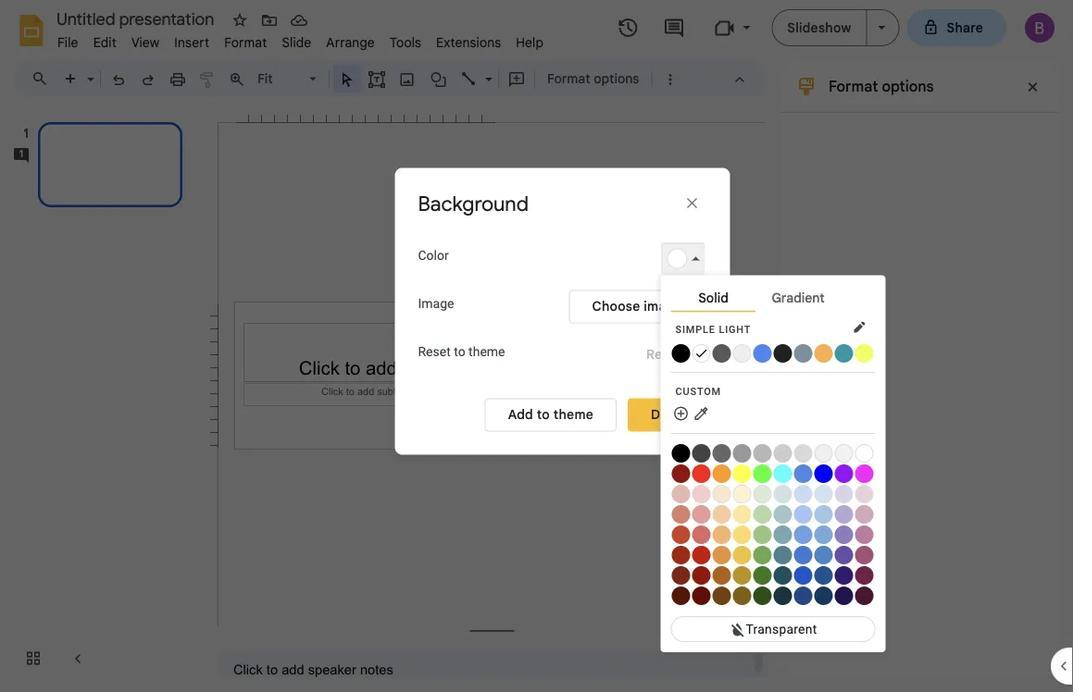 Task type: describe. For each thing, give the bounding box(es) containing it.
gray cell
[[774, 444, 793, 463]]

theme color #595959, close to dark gray 3 cell
[[713, 344, 732, 363]]

theme color #78909c, close to light cyan 1 image
[[794, 344, 813, 363]]

theme color #0097a7, close to dark blue 15 image
[[835, 344, 854, 363]]

light yellow 3 image
[[733, 485, 752, 504]]

light red berry 3 cell
[[672, 484, 692, 504]]

done
[[651, 407, 684, 423]]

bob
[[561, 320, 586, 336]]

custom button
[[671, 381, 876, 403]]

8 row from the top
[[672, 545, 875, 565]]

dark yellow 3 image
[[733, 587, 752, 606]]

dark gray 4 cell
[[692, 444, 712, 463]]

dark cyan 2 cell
[[774, 566, 793, 585]]

light red 2 cell
[[692, 505, 712, 524]]

dark blue 1 cell
[[815, 545, 834, 565]]

simple
[[676, 324, 716, 335]]

red cell
[[692, 464, 712, 483]]

dark magenta 3 image
[[856, 587, 874, 606]]

image
[[418, 296, 454, 312]]

light purple 2 image
[[835, 506, 854, 524]]

light cyan 2 cell
[[774, 505, 793, 524]]

light blue 2 image
[[815, 506, 833, 524]]

light green 1 cell
[[754, 525, 773, 545]]

background
[[418, 191, 529, 217]]

dark purple 1 cell
[[835, 545, 855, 565]]

light green 1 image
[[754, 526, 772, 545]]

dark yellow 1 cell
[[733, 545, 753, 565]]

2 row from the top
[[672, 405, 719, 424]]

magenta image
[[856, 465, 874, 483]]

theme color #4285f4, close to cornflower blue image
[[754, 344, 772, 363]]

10 row from the top
[[672, 586, 875, 606]]

dark cyan 2 image
[[774, 567, 793, 585]]

theme color #ffab40, close to dark yellow 1 image
[[815, 344, 833, 363]]

light cornflower blue 3 cell
[[794, 484, 814, 504]]

theme color #eeeeee, close to light gray 2 image
[[733, 344, 752, 363]]

add
[[508, 407, 534, 423]]

4 row from the top
[[672, 464, 875, 483]]

light purple 1 cell
[[835, 525, 855, 545]]

dark green 1 cell
[[754, 545, 773, 565]]

light purple 3 image
[[835, 485, 854, 504]]

light
[[719, 324, 752, 335]]

choose image button
[[569, 290, 705, 324]]

light magenta 1 image
[[856, 526, 874, 545]]

Star checkbox
[[227, 7, 253, 33]]

light red 1 cell
[[692, 525, 712, 545]]

dark gray 1 cell
[[754, 444, 773, 463]]

light orange 3 image
[[713, 485, 731, 504]]

light red berry 3 image
[[672, 485, 691, 504]]

theme color #ffab40, close to dark yellow 1 cell
[[815, 344, 834, 363]]

light yellow 2 image
[[733, 506, 752, 524]]

to for reset
[[454, 345, 466, 360]]

dark cornflower blue 1 image
[[794, 546, 813, 565]]

gradient
[[772, 290, 825, 306]]

yellow cell
[[733, 464, 753, 483]]

solid tab
[[671, 286, 756, 312]]

dark orange 3 image
[[713, 587, 731, 606]]

black cell
[[672, 444, 692, 463]]

dark yellow 2 cell
[[733, 566, 753, 585]]

dark magenta 1 image
[[856, 546, 874, 565]]

3 row from the top
[[672, 444, 875, 463]]

light cyan 2 image
[[774, 506, 793, 524]]

dark gray 2 image
[[733, 444, 752, 463]]

dark cornflower blue 3 cell
[[794, 586, 814, 606]]

theme color #595959, close to dark gray 3 image
[[713, 344, 731, 363]]

dark magenta 1 cell
[[856, 545, 875, 565]]

light cyan 1 cell
[[774, 525, 793, 545]]

transparent button
[[671, 617, 876, 643]]

dark red berry 3 image
[[672, 587, 691, 606]]

blue cell
[[815, 464, 834, 483]]

dark cornflower blue 2 image
[[794, 567, 813, 585]]

light blue 2 cell
[[815, 505, 834, 524]]

light purple 3 cell
[[835, 484, 855, 504]]

light red 3 image
[[692, 485, 711, 504]]

blue image
[[815, 465, 833, 483]]

light purple 1 image
[[835, 526, 854, 545]]

dark gray 3 cell
[[713, 444, 732, 463]]

dark cornflower blue 2 cell
[[794, 566, 814, 585]]

light blue 1 cell
[[815, 525, 834, 545]]

transparent
[[746, 622, 817, 637]]

light red 1 image
[[692, 526, 711, 545]]

main toolbar
[[55, 65, 685, 93]]

red berry image
[[672, 465, 691, 483]]

dark red 3 image
[[692, 587, 711, 606]]

light magenta 2 cell
[[856, 505, 875, 524]]

light cyan 3 image
[[774, 485, 793, 504]]

dark gray 2 cell
[[733, 444, 753, 463]]

dark yellow 1 image
[[733, 546, 752, 565]]

9 row from the top
[[672, 566, 875, 585]]

dark magenta 3 cell
[[856, 586, 875, 606]]

theme color white image
[[692, 344, 711, 363]]

theme color #eeff41, close to dark yellow 1 cell
[[856, 344, 875, 363]]

simple light
[[676, 324, 752, 335]]

orange cell
[[713, 464, 732, 483]]

theme color black cell
[[672, 344, 692, 363]]

dark red berry 2 image
[[672, 567, 691, 585]]

dark cyan 1 image
[[774, 546, 793, 565]]

gray image
[[774, 444, 793, 463]]

bob builder
[[561, 320, 635, 336]]

light yellow 3 cell
[[733, 484, 753, 504]]

light gray 2 cell
[[815, 444, 834, 463]]

theme color #eeeeee, close to light gray 2 cell
[[733, 344, 753, 363]]

dark blue 2 cell
[[815, 566, 834, 585]]

light orange 3 cell
[[713, 484, 732, 504]]

background application
[[0, 0, 1074, 693]]

light cornflower blue 1 image
[[794, 526, 813, 545]]

dark orange 2 cell
[[713, 566, 732, 585]]

cornflower blue cell
[[794, 464, 814, 483]]

dark cyan 3 cell
[[774, 586, 793, 606]]

format options inside button
[[548, 70, 640, 87]]

light cyan 3 cell
[[774, 484, 793, 504]]

dark purple 3 image
[[835, 587, 854, 606]]

light orange 1 cell
[[713, 525, 732, 545]]

light red berry 1 image
[[672, 526, 691, 545]]

theme color #212121, close to dark gray 30 image
[[774, 344, 793, 363]]

choose
[[593, 299, 641, 315]]

to for add
[[537, 407, 550, 423]]

dark red 3 cell
[[692, 586, 712, 606]]

light red 3 cell
[[692, 484, 712, 504]]

light gray 2 image
[[815, 444, 833, 463]]



Task type: vqa. For each thing, say whether or not it's contained in the screenshot.
magenta icon
yes



Task type: locate. For each thing, give the bounding box(es) containing it.
add to theme button
[[485, 399, 617, 432]]

add to theme
[[508, 407, 594, 423]]

1 horizontal spatial options
[[882, 77, 934, 95]]

dark purple 2 image
[[835, 567, 854, 585]]

light red berry 2 cell
[[672, 505, 692, 524]]

to right "reset"
[[454, 345, 466, 360]]

dark magenta 2 cell
[[856, 566, 875, 585]]

light red berry 2 image
[[672, 506, 691, 524]]

dark red berry 1 image
[[672, 546, 691, 565]]

light cornflower blue 2 cell
[[794, 505, 814, 524]]

dark blue 3 cell
[[815, 586, 834, 606]]

light purple 2 cell
[[835, 505, 855, 524]]

dark gray 3 image
[[713, 444, 731, 463]]

cyan cell
[[774, 464, 793, 483]]

light orange 2 cell
[[713, 505, 732, 524]]

navigation
[[0, 105, 204, 693]]

format inside section
[[829, 77, 879, 95]]

1 vertical spatial theme
[[554, 407, 594, 423]]

dark green 2 image
[[754, 567, 772, 585]]

Rename text field
[[50, 7, 225, 30]]

dark red 2 cell
[[692, 566, 712, 585]]

purple image
[[835, 465, 854, 483]]

format inside button
[[548, 70, 591, 87]]

dark red berry 3 cell
[[672, 586, 692, 606]]

dark blue 3 image
[[815, 587, 833, 606]]

dark yellow 3 cell
[[733, 586, 753, 606]]

gradient tab
[[755, 286, 841, 311]]

row
[[672, 344, 875, 363], [672, 405, 719, 424], [672, 444, 875, 463], [672, 464, 875, 483], [672, 484, 875, 504], [672, 505, 875, 524], [672, 525, 875, 545], [672, 545, 875, 565], [672, 566, 875, 585], [672, 586, 875, 606]]

dark green 2 cell
[[754, 566, 773, 585]]

reset to theme
[[418, 345, 505, 360]]

yellow image
[[733, 465, 752, 483]]

theme color #212121, close to dark gray 30 cell
[[774, 344, 793, 363]]

theme
[[469, 345, 505, 360], [554, 407, 594, 423]]

dark orange 1 cell
[[713, 545, 732, 565]]

light gray 3 cell
[[835, 444, 855, 463]]

magenta cell
[[856, 464, 875, 483]]

theme for add to theme
[[554, 407, 594, 423]]

0 vertical spatial to
[[454, 345, 466, 360]]

0 horizontal spatial theme
[[469, 345, 505, 360]]

theme color black image
[[672, 344, 691, 363]]

dark cyan 3 image
[[774, 587, 793, 606]]

options
[[594, 70, 640, 87], [882, 77, 934, 95]]

theme inside 'add to theme' button
[[554, 407, 594, 423]]

light magenta 3 image
[[856, 485, 874, 504]]

theme for reset to theme
[[469, 345, 505, 360]]

purple cell
[[835, 464, 855, 483]]

theme right "reset"
[[469, 345, 505, 360]]

builder
[[590, 320, 635, 336]]

dark cornflower blue 1 cell
[[794, 545, 814, 565]]

0 horizontal spatial format options
[[548, 70, 640, 87]]

choose image
[[593, 299, 682, 315]]

dark cyan 1 cell
[[774, 545, 793, 565]]

dark red 2 image
[[692, 567, 711, 585]]

red image
[[692, 465, 711, 483]]

light magenta 2 image
[[856, 506, 874, 524]]

light yellow 1 image
[[733, 526, 752, 545]]

custom
[[676, 386, 722, 397]]

theme color #78909c, close to light cyan 1 cell
[[794, 344, 814, 363]]

1 horizontal spatial format options
[[829, 77, 934, 95]]

menu
[[661, 275, 886, 653]]

light orange 2 image
[[713, 506, 731, 524]]

dark green 3 cell
[[754, 586, 773, 606]]

menu inside background application
[[661, 275, 886, 653]]

light cornflower blue 2 image
[[794, 506, 813, 524]]

color
[[418, 248, 449, 264]]

light gray 1 cell
[[794, 444, 814, 463]]

light yellow 1 cell
[[733, 525, 753, 545]]

menu bar
[[50, 24, 551, 55]]

light red berry 1 cell
[[672, 525, 692, 545]]

light green 2 cell
[[754, 505, 773, 524]]

1 horizontal spatial to
[[537, 407, 550, 423]]

to
[[454, 345, 466, 360], [537, 407, 550, 423]]

orange image
[[713, 465, 731, 483]]

light magenta 1 cell
[[856, 525, 875, 545]]

0 horizontal spatial options
[[594, 70, 640, 87]]

light yellow 2 cell
[[733, 505, 753, 524]]

1 horizontal spatial format
[[829, 77, 879, 95]]

format options inside section
[[829, 77, 934, 95]]

0 horizontal spatial format
[[548, 70, 591, 87]]

light magenta 3 cell
[[856, 484, 875, 504]]

dark blue 2 image
[[815, 567, 833, 585]]

light cornflower blue 1 cell
[[794, 525, 814, 545]]

bob builder list
[[506, 302, 767, 389]]

theme color #0097a7, close to dark blue 15 cell
[[835, 344, 855, 363]]

dark orange 3 cell
[[713, 586, 732, 606]]

solid
[[699, 290, 729, 306]]

white image
[[856, 444, 874, 463]]

6 row from the top
[[672, 505, 875, 524]]

light blue 1 image
[[815, 526, 833, 545]]

0 vertical spatial theme
[[469, 345, 505, 360]]

dark purple 2 cell
[[835, 566, 855, 585]]

dark green 3 image
[[754, 587, 772, 606]]

reset
[[418, 345, 451, 360]]

Menus field
[[23, 66, 64, 92]]

background dialog
[[395, 168, 730, 455]]

options inside format options button
[[594, 70, 640, 87]]

dark green 1 image
[[754, 546, 772, 565]]

light orange 1 image
[[713, 526, 731, 545]]

light green 3 cell
[[754, 484, 773, 504]]

navigation inside background application
[[0, 105, 204, 693]]

0 horizontal spatial to
[[454, 345, 466, 360]]

dark gray 4 image
[[692, 444, 711, 463]]

format options
[[548, 70, 640, 87], [829, 77, 934, 95]]

dark orange 2 image
[[713, 567, 731, 585]]

1 vertical spatial to
[[537, 407, 550, 423]]

light cornflower blue 3 image
[[794, 485, 813, 504]]

dark purple 1 image
[[835, 546, 854, 565]]

dark cornflower blue 3 image
[[794, 587, 813, 606]]

dark blue 1 image
[[815, 546, 833, 565]]

green image
[[754, 465, 772, 483]]

background heading
[[418, 191, 604, 217]]

dark purple 3 cell
[[835, 586, 855, 606]]

light gray 1 image
[[794, 444, 813, 463]]

dark magenta 2 image
[[856, 567, 874, 585]]

cornflower blue image
[[794, 465, 813, 483]]

light blue 3 image
[[815, 485, 833, 504]]

dark gray 1 image
[[754, 444, 772, 463]]

5 row from the top
[[672, 484, 875, 504]]

to right add
[[537, 407, 550, 423]]

light green 2 image
[[754, 506, 772, 524]]

dark orange 1 image
[[713, 546, 731, 565]]

light blue 3 cell
[[815, 484, 834, 504]]

light gray 3 image
[[835, 444, 854, 463]]

theme color #eeff41, close to dark yellow 1 image
[[856, 344, 874, 363]]

cyan image
[[774, 465, 793, 483]]

light green 3 image
[[754, 485, 772, 504]]

done button
[[628, 399, 707, 432]]

menu bar inside menu bar 'banner'
[[50, 24, 551, 55]]

7 row from the top
[[672, 525, 875, 545]]

green cell
[[754, 464, 773, 483]]

theme right add
[[554, 407, 594, 423]]

dark red berry 1 cell
[[672, 545, 692, 565]]

menu bar banner
[[0, 0, 1074, 693]]

theme color #4285f4, close to cornflower blue cell
[[754, 344, 773, 363]]

dark red berry 2 cell
[[672, 566, 692, 585]]

image
[[644, 299, 682, 315]]

light red 2 image
[[692, 506, 711, 524]]

to inside button
[[537, 407, 550, 423]]

share. private to only me. image
[[923, 19, 940, 36]]

dark yellow 2 image
[[733, 567, 752, 585]]

options inside format options section
[[882, 77, 934, 95]]

dark red 1 cell
[[692, 545, 712, 565]]

format
[[548, 70, 591, 87], [829, 77, 879, 95]]

format options button
[[539, 65, 648, 93]]

1 row from the top
[[672, 344, 875, 363]]

menu containing solid
[[661, 275, 886, 653]]

red berry cell
[[672, 464, 692, 483]]

1 horizontal spatial theme
[[554, 407, 594, 423]]

format options section
[[781, 60, 1059, 678]]

dark red 1 image
[[692, 546, 711, 565]]

black image
[[672, 444, 691, 463]]

light cyan 1 image
[[774, 526, 793, 545]]



